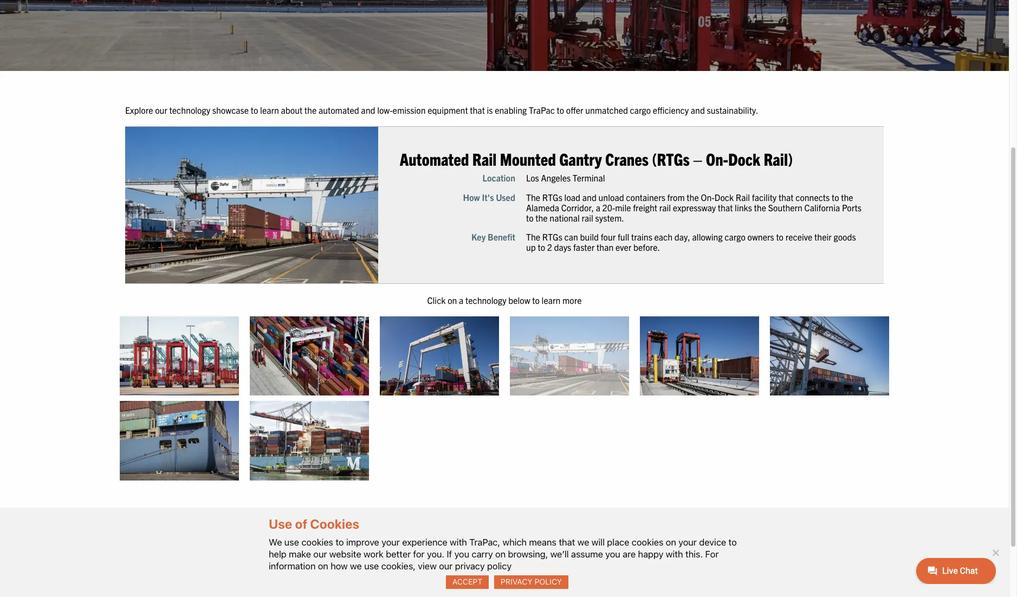 Task type: vqa. For each thing, say whether or not it's contained in the screenshot.
"Security"
no



Task type: locate. For each thing, give the bounding box(es) containing it.
you down place in the right of the page
[[605, 549, 620, 560]]

accept link
[[446, 576, 489, 589]]

of
[[295, 517, 307, 532]]

1 horizontal spatial your
[[679, 537, 697, 548]]

1 rtgs from the top
[[542, 191, 563, 202]]

0 horizontal spatial trapac
[[529, 105, 555, 116]]

allowing
[[692, 231, 723, 242]]

for
[[705, 549, 719, 560]]

3-
[[626, 578, 634, 589]]

that up we'll
[[559, 537, 575, 548]]

rail up build
[[582, 212, 593, 223]]

1 vertical spatial cargo
[[725, 231, 746, 242]]

to right showcase
[[251, 105, 258, 116]]

1 horizontal spatial technology
[[466, 295, 506, 306]]

we up assume
[[578, 537, 589, 548]]

0 vertical spatial the
[[526, 191, 540, 202]]

1 horizontal spatial use
[[364, 561, 379, 572]]

rail left facility on the top right of the page
[[736, 191, 750, 202]]

view
[[418, 561, 437, 572]]

1 you from the left
[[454, 549, 469, 560]]

your up this.
[[679, 537, 697, 548]]

1178 down policy
[[479, 578, 499, 589]]

0 horizontal spatial we
[[350, 561, 362, 572]]

better
[[386, 549, 411, 560]]

1178 down you.
[[425, 564, 445, 575]]

to right device
[[729, 537, 737, 548]]

1 vertical spatial rail
[[736, 191, 750, 202]]

1 the from the top
[[526, 191, 540, 202]]

trapac los angeles automated stacking crane image
[[250, 316, 369, 396]]

privacy
[[501, 577, 533, 587]]

our right make at the left bottom of the page
[[313, 549, 327, 560]]

–
[[693, 148, 703, 169]]

rtgs left can
[[542, 231, 563, 242]]

technology left below
[[466, 295, 506, 306]]

0 vertical spatial rtgs
[[542, 191, 563, 202]]

0 vertical spatial rail
[[472, 148, 497, 169]]

0 horizontal spatial your
[[382, 537, 400, 548]]

explore
[[125, 105, 153, 116]]

the inside the rtgs can build four full trains each day, allowing cargo owners to receive their goods up to 2 days faster than ever before.
[[526, 231, 540, 242]]

1 horizontal spatial cargo
[[725, 231, 746, 242]]

on- right from
[[701, 191, 715, 202]]

rtgs
[[542, 191, 563, 202], [542, 231, 563, 242]]

1 horizontal spatial with
[[666, 549, 683, 560]]

trapac down 2000
[[634, 578, 660, 589]]

dock left rail)
[[728, 148, 760, 169]]

the right the california
[[841, 191, 853, 202]]

experience
[[402, 537, 448, 548]]

2 horizontal spatial our
[[439, 561, 453, 572]]

and right efficiency at the right of the page
[[691, 105, 705, 116]]

gantry
[[559, 148, 602, 169]]

website
[[329, 549, 361, 560]]

0 horizontal spatial you
[[454, 549, 469, 560]]

facility
[[752, 191, 777, 202]]

days
[[554, 242, 571, 252]]

to right owners
[[776, 231, 784, 242]]

freight
[[633, 202, 657, 213]]

information
[[269, 561, 316, 572]]

device
[[699, 537, 726, 548]]

it's
[[482, 191, 494, 202]]

0 vertical spatial our
[[155, 105, 167, 116]]

with
[[450, 537, 467, 548], [666, 549, 683, 560]]

automated rail mounted gantry cranes (rtgs – on-dock rail) main content
[[114, 104, 1017, 486]]

from
[[667, 191, 685, 202]]

rtgs inside the rtgs load and unload containers from the on-dock rail facility that connects to the alameda corridor, a 20-mile freight rail expressway that links the southern california ports to the national rail system.
[[542, 191, 563, 202]]

dock left links on the right of the page
[[715, 191, 734, 202]]

a inside the rtgs load and unload containers from the on-dock rail facility that connects to the alameda corridor, a 20-mile freight rail expressway that links the southern california ports to the national rail system.
[[596, 202, 600, 213]]

2 horizontal spatial and
[[691, 105, 705, 116]]

your up better
[[382, 537, 400, 548]]

1 horizontal spatial and
[[582, 191, 597, 202]]

0 vertical spatial learn
[[260, 105, 279, 116]]

the left 2
[[526, 231, 540, 242]]

1 horizontal spatial you
[[605, 549, 620, 560]]

1 vertical spatial use
[[364, 561, 379, 572]]

1 your from the left
[[382, 537, 400, 548]]

our inside automated rail mounted gantry cranes (rtgs – on-dock rail) main content
[[155, 105, 167, 116]]

corridor,
[[561, 202, 594, 213]]

the
[[304, 105, 317, 116], [687, 191, 699, 202], [841, 191, 853, 202], [754, 202, 766, 213], [536, 212, 548, 223]]

on- right the –
[[706, 148, 728, 169]]

goods
[[834, 231, 856, 242]]

2000
[[636, 564, 656, 575]]

and left low-
[[361, 105, 375, 116]]

your
[[382, 537, 400, 548], [679, 537, 697, 548]]

dock inside the rtgs load and unload containers from the on-dock rail facility that connects to the alameda corridor, a 20-mile freight rail expressway that links the southern california ports to the national rail system.
[[715, 191, 734, 202]]

trapac los angeles automated radiation scanning image
[[640, 316, 759, 396]]

on-
[[706, 148, 728, 169], [701, 191, 715, 202]]

on inside automated rail mounted gantry cranes (rtgs – on-dock rail) main content
[[448, 295, 457, 306]]

0 vertical spatial on-
[[706, 148, 728, 169]]

rtgs down the angeles
[[542, 191, 563, 202]]

containers
[[626, 191, 665, 202]]

full
[[618, 231, 629, 242]]

0 horizontal spatial 1178
[[425, 564, 445, 575]]

system.
[[595, 212, 624, 223]]

and right the load
[[582, 191, 597, 202]]

up
[[526, 242, 536, 252]]

technology left showcase
[[169, 105, 210, 116]]

1 vertical spatial on-
[[701, 191, 715, 202]]

to
[[251, 105, 258, 116], [557, 105, 564, 116], [832, 191, 839, 202], [526, 212, 534, 223], [776, 231, 784, 242], [538, 242, 545, 252], [532, 295, 540, 306], [336, 537, 344, 548], [729, 537, 737, 548]]

1 horizontal spatial learn
[[542, 295, 561, 306]]

(877)
[[604, 578, 624, 589]]

the down the los
[[526, 191, 540, 202]]

used
[[496, 191, 515, 202]]

you right if
[[454, 549, 469, 560]]

1 vertical spatial trapac
[[634, 578, 660, 589]]

0 horizontal spatial a
[[459, 295, 464, 306]]

0 horizontal spatial with
[[450, 537, 467, 548]]

1 horizontal spatial our
[[313, 549, 327, 560]]

privacy policy link
[[494, 576, 569, 589]]

rail up location
[[472, 148, 497, 169]]

with up if
[[450, 537, 467, 548]]

and inside the rtgs load and unload containers from the on-dock rail facility that connects to the alameda corridor, a 20-mile freight rail expressway that links the southern california ports to the national rail system.
[[582, 191, 597, 202]]

on up policy
[[495, 549, 506, 560]]

rtgs inside the rtgs can build four full trains each day, allowing cargo owners to receive their goods up to 2 days faster than ever before.
[[542, 231, 563, 242]]

cargo left efficiency at the right of the page
[[630, 105, 651, 116]]

1 vertical spatial learn
[[542, 295, 561, 306]]

1 horizontal spatial 1178
[[479, 578, 499, 589]]

rail
[[659, 202, 671, 213], [582, 212, 593, 223]]

for
[[413, 549, 425, 560]]

0 horizontal spatial cargo
[[630, 105, 651, 116]]

on- inside the rtgs load and unload containers from the on-dock rail facility that connects to the alameda corridor, a 20-mile freight rail expressway that links the southern california ports to the national rail system.
[[701, 191, 715, 202]]

0 vertical spatial a
[[596, 202, 600, 213]]

this.
[[686, 549, 703, 560]]

0 vertical spatial cargo
[[630, 105, 651, 116]]

make
[[289, 549, 311, 560]]

1 vertical spatial the
[[526, 231, 540, 242]]

enabling
[[495, 105, 527, 116]]

trapac right "enabling"
[[529, 105, 555, 116]]

we down "website"
[[350, 561, 362, 572]]

the inside the rtgs load and unload containers from the on-dock rail facility that connects to the alameda corridor, a 20-mile freight rail expressway that links the southern california ports to the national rail system.
[[526, 191, 540, 202]]

0 vertical spatial with
[[450, 537, 467, 548]]

0 horizontal spatial cookies
[[302, 537, 333, 548]]

1 horizontal spatial cookies
[[632, 537, 664, 548]]

los
[[526, 172, 539, 183]]

footer
[[0, 519, 1009, 597]]

toll-
[[567, 578, 582, 589]]

cookies,
[[381, 561, 416, 572]]

the rtgs load and unload containers from the on-dock rail facility that connects to the alameda corridor, a 20-mile freight rail expressway that links the southern california ports to the national rail system.
[[526, 191, 862, 223]]

a left 20-
[[596, 202, 600, 213]]

2 the from the top
[[526, 231, 540, 242]]

2
[[547, 242, 552, 252]]

day,
[[675, 231, 690, 242]]

to left offer
[[557, 105, 564, 116]]

place
[[607, 537, 629, 548]]

0 horizontal spatial use
[[284, 537, 299, 548]]

on right 'click'
[[448, 295, 457, 306]]

our down if
[[439, 561, 453, 572]]

0 vertical spatial trapac
[[529, 105, 555, 116]]

0 horizontal spatial and
[[361, 105, 375, 116]]

0 vertical spatial use
[[284, 537, 299, 548]]

2 vertical spatial our
[[439, 561, 453, 572]]

learn left about
[[260, 105, 279, 116]]

cargo inside the rtgs can build four full trains each day, allowing cargo owners to receive their goods up to 2 days faster than ever before.
[[725, 231, 746, 242]]

1 vertical spatial a
[[459, 295, 464, 306]]

phone:
[[567, 564, 593, 575]]

a right 'click'
[[459, 295, 464, 306]]

rtgs for to
[[542, 231, 563, 242]]

low-
[[377, 105, 393, 116]]

cookies
[[302, 537, 333, 548], [632, 537, 664, 548]]

automated
[[319, 105, 359, 116]]

no image
[[990, 547, 1001, 558]]

on left how at the bottom of page
[[318, 561, 328, 572]]

cookies up the happy
[[632, 537, 664, 548]]

use
[[284, 537, 299, 548], [364, 561, 379, 572]]

cookies
[[310, 517, 359, 532]]

1 horizontal spatial rail
[[736, 191, 750, 202]]

emission
[[393, 105, 426, 116]]

more
[[563, 295, 582, 306]]

cargo left owners
[[725, 231, 746, 242]]

the right from
[[687, 191, 699, 202]]

on
[[448, 295, 457, 306], [666, 537, 676, 548], [495, 549, 506, 560], [318, 561, 328, 572]]

use up make at the left bottom of the page
[[284, 537, 299, 548]]

that right facility on the top right of the page
[[779, 191, 794, 202]]

rail right freight
[[659, 202, 671, 213]]

free:
[[582, 578, 602, 589]]

can
[[564, 231, 578, 242]]

1 horizontal spatial a
[[596, 202, 600, 213]]

automated rail mounted gantry cranes (rtgs – on-dock rail)
[[400, 148, 793, 169]]

the right about
[[304, 105, 317, 116]]

trapac inside automated rail mounted gantry cranes (rtgs – on-dock rail) main content
[[529, 105, 555, 116]]

cranes
[[605, 148, 649, 169]]

we
[[578, 537, 589, 548], [350, 561, 362, 572]]

how
[[463, 191, 480, 202]]

the left national
[[536, 212, 548, 223]]

help
[[269, 549, 287, 560]]

1 vertical spatial rtgs
[[542, 231, 563, 242]]

0 horizontal spatial learn
[[260, 105, 279, 116]]

1 horizontal spatial trapac
[[634, 578, 660, 589]]

learn left more
[[542, 295, 561, 306]]

use down the "work"
[[364, 561, 379, 572]]

dock
[[728, 148, 760, 169], [715, 191, 734, 202]]

0 horizontal spatial our
[[155, 105, 167, 116]]

use
[[269, 517, 292, 532]]

how
[[331, 561, 348, 572]]

key benefit
[[471, 231, 515, 242]]

with left this.
[[666, 549, 683, 560]]

2 rtgs from the top
[[542, 231, 563, 242]]

that inside use of cookies we use cookies to improve your experience with trapac, which means that we will place cookies on your device to help make our website work better for you. if you carry on browsing, we'll assume you are happy with this. for information on how we use cookies, view our privacy policy
[[559, 537, 575, 548]]

1 horizontal spatial we
[[578, 537, 589, 548]]

cookies up make at the left bottom of the page
[[302, 537, 333, 548]]

our right explore
[[155, 105, 167, 116]]

0 vertical spatial technology
[[169, 105, 210, 116]]

rail inside the rtgs load and unload containers from the on-dock rail facility that connects to the alameda corridor, a 20-mile freight rail expressway that links the southern california ports to the national rail system.
[[736, 191, 750, 202]]

angeles
[[541, 172, 571, 183]]

expressway
[[673, 202, 716, 213]]

cargo
[[630, 105, 651, 116], [725, 231, 746, 242]]

1 vertical spatial dock
[[715, 191, 734, 202]]

click on a technology below to learn more
[[427, 295, 582, 306]]

2 your from the left
[[679, 537, 697, 548]]

national
[[550, 212, 580, 223]]



Task type: describe. For each thing, give the bounding box(es) containing it.
location
[[483, 172, 515, 183]]

to left 2
[[538, 242, 545, 252]]

which
[[503, 537, 527, 548]]

trapac los angeles automated straddle carrier image
[[120, 316, 239, 396]]

wilmington,
[[392, 578, 436, 589]]

1 vertical spatial 1178
[[479, 578, 499, 589]]

offer
[[566, 105, 583, 116]]

we'll
[[550, 549, 569, 560]]

connects
[[796, 191, 830, 202]]

1 cookies from the left
[[302, 537, 333, 548]]

0 vertical spatial we
[[578, 537, 589, 548]]

work
[[364, 549, 384, 560]]

improve
[[346, 537, 379, 548]]

2 cookies from the left
[[632, 537, 664, 548]]

how it's used
[[463, 191, 515, 202]]

to left ports
[[832, 191, 839, 202]]

20-
[[602, 202, 615, 213]]

we
[[269, 537, 282, 548]]

privacy
[[455, 561, 485, 572]]

links
[[735, 202, 752, 213]]

showcase
[[212, 105, 249, 116]]

owners
[[748, 231, 774, 242]]

the for up
[[526, 231, 540, 242]]

mile
[[615, 202, 631, 213]]

southern
[[768, 202, 803, 213]]

explore our technology showcase to learn about the automated and low-emission equipment that is enabling trapac to offer unmatched cargo efficiency and sustainability.
[[125, 105, 758, 116]]

los angeles terminal
[[526, 172, 605, 183]]

that left links on the right of the page
[[718, 202, 733, 213]]

0 horizontal spatial technology
[[169, 105, 210, 116]]

1 vertical spatial with
[[666, 549, 683, 560]]

p.o. box 1178 wilmington, ca 90748-1178
[[392, 564, 499, 589]]

to right below
[[532, 295, 540, 306]]

click
[[427, 295, 446, 306]]

the for alameda
[[526, 191, 540, 202]]

if
[[447, 549, 452, 560]]

trapac inside phone: (310) 830-2000 toll-free: (877) 3-trapac
[[634, 578, 660, 589]]

to up "website"
[[336, 537, 344, 548]]

box
[[409, 564, 423, 575]]

policy
[[535, 577, 562, 587]]

load
[[564, 191, 580, 202]]

1 vertical spatial technology
[[466, 295, 506, 306]]

means
[[529, 537, 557, 548]]

rail)
[[764, 148, 793, 169]]

to up "up"
[[526, 212, 534, 223]]

build
[[580, 231, 599, 242]]

privacy policy
[[501, 577, 562, 587]]

receive
[[786, 231, 813, 242]]

ports
[[842, 202, 862, 213]]

p.o.
[[392, 564, 407, 575]]

is
[[487, 105, 493, 116]]

1 vertical spatial our
[[313, 549, 327, 560]]

efficiency
[[653, 105, 689, 116]]

sustainability.
[[707, 105, 758, 116]]

the right links on the right of the page
[[754, 202, 766, 213]]

assume
[[571, 549, 603, 560]]

california
[[805, 202, 840, 213]]

terminal
[[573, 172, 605, 183]]

browsing,
[[508, 549, 548, 560]]

carry
[[472, 549, 493, 560]]

alameda
[[526, 202, 559, 213]]

2 you from the left
[[605, 549, 620, 560]]

1 vertical spatial we
[[350, 561, 362, 572]]

benefit
[[488, 231, 515, 242]]

0 vertical spatial dock
[[728, 148, 760, 169]]

below
[[508, 295, 530, 306]]

830-
[[618, 564, 636, 575]]

(rtgs
[[652, 148, 690, 169]]

90748-
[[451, 578, 479, 589]]

unload
[[599, 191, 624, 202]]

footer containing p.o. box 1178
[[0, 519, 1009, 597]]

the rtgs can build four full trains each day, allowing cargo owners to receive their goods up to 2 days faster than ever before.
[[526, 231, 856, 252]]

before.
[[634, 242, 660, 252]]

faster
[[573, 242, 595, 252]]

their
[[815, 231, 832, 242]]

on left device
[[666, 537, 676, 548]]

0 horizontal spatial rail
[[472, 148, 497, 169]]

mounted
[[500, 148, 556, 169]]

you.
[[427, 549, 444, 560]]

than
[[597, 242, 614, 252]]

trains
[[631, 231, 652, 242]]

are
[[623, 549, 636, 560]]

automated
[[400, 148, 469, 169]]

each
[[654, 231, 673, 242]]

1 horizontal spatial rail
[[659, 202, 671, 213]]

that left is
[[470, 105, 485, 116]]

0 vertical spatial 1178
[[425, 564, 445, 575]]

use of cookies we use cookies to improve your experience with trapac, which means that we will place cookies on your device to help make our website work better for you. if you carry on browsing, we'll assume you are happy with this. for information on how we use cookies, view our privacy policy
[[269, 517, 737, 572]]

phone: (310) 830-2000 toll-free: (877) 3-trapac
[[567, 564, 660, 589]]

policy
[[487, 561, 512, 572]]

0 horizontal spatial rail
[[582, 212, 593, 223]]

happy
[[638, 549, 664, 560]]

rtgs for corridor,
[[542, 191, 563, 202]]

corporate
[[274, 571, 324, 582]]



